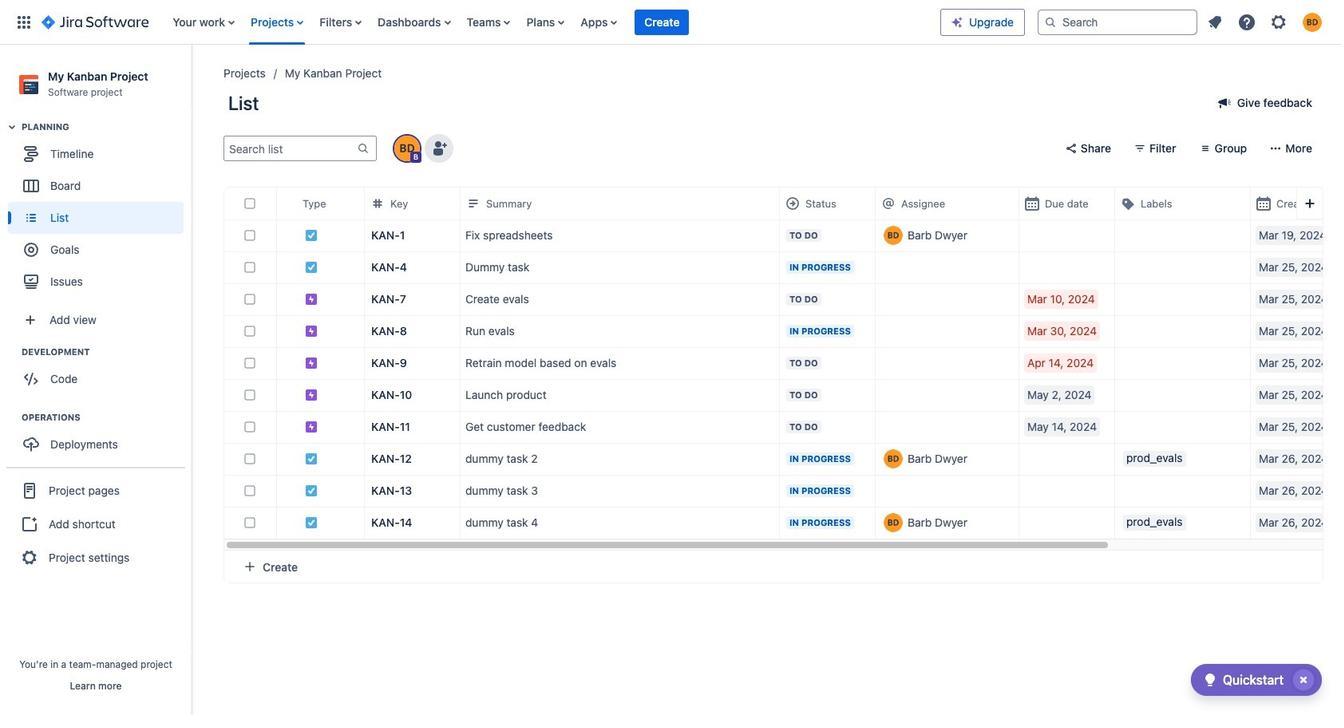 Task type: vqa. For each thing, say whether or not it's contained in the screenshot.
the leftmost list
yes



Task type: describe. For each thing, give the bounding box(es) containing it.
development image
[[2, 343, 22, 362]]

display or create a field to show in your list view image
[[1301, 194, 1320, 213]]

sidebar element
[[0, 45, 192, 716]]

notifications image
[[1206, 12, 1225, 32]]

group for development image
[[8, 346, 191, 400]]

2 task image from the top
[[305, 453, 318, 466]]

group for operations icon
[[8, 412, 191, 466]]

heading for group for planning icon
[[22, 121, 191, 134]]

3 epic image from the top
[[305, 421, 318, 434]]

1 epic image from the top
[[305, 357, 318, 370]]

settings image
[[1270, 12, 1289, 32]]

your profile and settings image
[[1304, 12, 1323, 32]]

group for planning icon
[[8, 121, 191, 303]]

heading for group associated with development image
[[22, 346, 191, 359]]

2 epic image from the top
[[305, 325, 318, 338]]

1 task image from the top
[[305, 229, 318, 242]]

1 task image from the top
[[305, 261, 318, 274]]

0 horizontal spatial list
[[165, 0, 941, 44]]

help image
[[1238, 12, 1257, 32]]

appswitcher icon image
[[14, 12, 34, 32]]

planning image
[[2, 118, 22, 137]]



Task type: locate. For each thing, give the bounding box(es) containing it.
1 vertical spatial epic image
[[305, 325, 318, 338]]

2 vertical spatial heading
[[22, 412, 191, 424]]

0 vertical spatial task image
[[305, 229, 318, 242]]

table
[[224, 188, 1342, 551]]

banner
[[0, 0, 1342, 45]]

2 vertical spatial task image
[[305, 517, 318, 530]]

1 vertical spatial heading
[[22, 346, 191, 359]]

heading
[[22, 121, 191, 134], [22, 346, 191, 359], [22, 412, 191, 424]]

1 vertical spatial epic image
[[305, 389, 318, 402]]

task image
[[305, 261, 318, 274], [305, 453, 318, 466]]

0 vertical spatial task image
[[305, 261, 318, 274]]

0 vertical spatial epic image
[[305, 357, 318, 370]]

primary element
[[10, 0, 941, 44]]

epic image
[[305, 293, 318, 306], [305, 325, 318, 338], [305, 421, 318, 434]]

1 heading from the top
[[22, 121, 191, 134]]

0 vertical spatial heading
[[22, 121, 191, 134]]

operations image
[[2, 408, 22, 427]]

None search field
[[1038, 9, 1198, 35]]

heading for group associated with operations icon
[[22, 412, 191, 424]]

jira software image
[[42, 12, 149, 32], [42, 12, 149, 32]]

search image
[[1045, 16, 1058, 28]]

2 heading from the top
[[22, 346, 191, 359]]

group
[[8, 121, 191, 303], [8, 346, 191, 400], [8, 412, 191, 466], [6, 467, 185, 581]]

1 horizontal spatial list
[[1201, 8, 1332, 36]]

sidebar navigation image
[[174, 64, 209, 96]]

Search list field
[[224, 138, 357, 160]]

2 epic image from the top
[[305, 389, 318, 402]]

dismiss quickstart image
[[1292, 668, 1317, 693]]

3 task image from the top
[[305, 517, 318, 530]]

2 task image from the top
[[305, 485, 318, 498]]

3 heading from the top
[[22, 412, 191, 424]]

goal image
[[24, 243, 38, 257]]

list
[[165, 0, 941, 44], [1201, 8, 1332, 36]]

0 vertical spatial epic image
[[305, 293, 318, 306]]

1 vertical spatial task image
[[305, 485, 318, 498]]

1 vertical spatial task image
[[305, 453, 318, 466]]

task image
[[305, 229, 318, 242], [305, 485, 318, 498], [305, 517, 318, 530]]

epic image
[[305, 357, 318, 370], [305, 389, 318, 402]]

list item
[[635, 0, 690, 44]]

2 vertical spatial epic image
[[305, 421, 318, 434]]

1 epic image from the top
[[305, 293, 318, 306]]

Search field
[[1038, 9, 1198, 35]]



